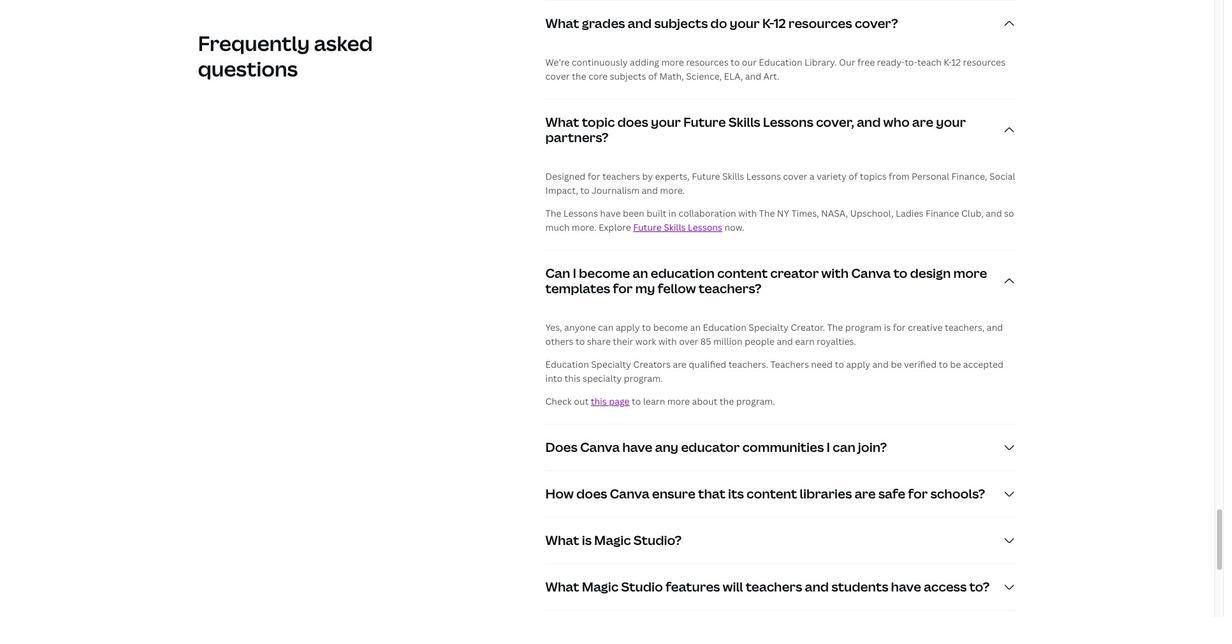 Task type: locate. For each thing, give the bounding box(es) containing it.
2 vertical spatial education
[[545, 359, 589, 371]]

2 horizontal spatial have
[[891, 578, 921, 596]]

2 horizontal spatial education
[[759, 56, 802, 68]]

with left over
[[658, 336, 677, 348]]

1 vertical spatial more.
[[572, 221, 596, 234]]

to
[[731, 56, 740, 68], [580, 185, 590, 197], [893, 265, 907, 282], [642, 322, 651, 334], [576, 336, 585, 348], [835, 359, 844, 371], [939, 359, 948, 371], [632, 396, 641, 408]]

0 vertical spatial become
[[579, 265, 630, 282]]

people
[[745, 336, 775, 348]]

their
[[613, 336, 633, 348]]

royalties.
[[817, 336, 856, 348]]

1 horizontal spatial 12
[[951, 56, 961, 68]]

education inside yes, anyone can apply to become an education specialty creator. the program is for creative teachers, and others to share their work with over 85 million people and earn royalties.
[[703, 322, 746, 334]]

0 horizontal spatial cover
[[545, 70, 570, 83]]

0 vertical spatial an
[[633, 265, 648, 282]]

are right who at the top right of the page
[[912, 114, 933, 131]]

and left verified
[[872, 359, 889, 371]]

skills
[[728, 114, 760, 131], [722, 170, 744, 183], [664, 221, 686, 234]]

specialty up specialty
[[591, 359, 631, 371]]

0 horizontal spatial have
[[600, 207, 621, 220]]

canva
[[851, 265, 891, 282], [580, 439, 620, 456], [610, 485, 649, 503]]

become left my at the right
[[579, 265, 630, 282]]

to inside designed for teachers by experts, future skills lessons cover a variety of topics from personal finance, social impact, to journalism and more.
[[580, 185, 590, 197]]

what topic does your future skills lessons cover, and who are your partners?
[[545, 114, 966, 146]]

subjects
[[654, 15, 708, 32], [610, 70, 646, 83]]

and inside the lessons have been built in collaboration with the ny times, nasa, upschool, ladies finance club, and so much more. explore
[[986, 207, 1002, 220]]

canva inside can i become an education content creator with canva to design more templates for my fellow teachers?
[[851, 265, 891, 282]]

canva right does
[[580, 439, 620, 456]]

1 horizontal spatial subjects
[[654, 15, 708, 32]]

1 horizontal spatial become
[[653, 322, 688, 334]]

2 vertical spatial are
[[854, 485, 876, 503]]

1 vertical spatial of
[[849, 170, 858, 183]]

more. inside designed for teachers by experts, future skills lessons cover a variety of topics from personal finance, social impact, to journalism and more.
[[660, 185, 685, 197]]

have for lessons
[[600, 207, 621, 220]]

2 what from the top
[[545, 114, 579, 131]]

how
[[545, 485, 574, 503]]

canva up program
[[851, 265, 891, 282]]

and left who at the top right of the page
[[857, 114, 881, 131]]

are inside education specialty creators are qualified teachers. teachers need to apply and be verified to be accepted into this specialty program.
[[673, 359, 687, 371]]

teach
[[917, 56, 942, 68]]

does right the topic
[[617, 114, 648, 131]]

lessons left 'cover,' at the right top of page
[[763, 114, 813, 131]]

the
[[572, 70, 586, 83], [720, 396, 734, 408]]

of
[[648, 70, 657, 83], [849, 170, 858, 183]]

1 horizontal spatial program.
[[736, 396, 775, 408]]

this inside education specialty creators are qualified teachers. teachers need to apply and be verified to be accepted into this specialty program.
[[565, 373, 581, 385]]

content down now.
[[717, 265, 768, 282]]

lessons up much
[[563, 207, 598, 220]]

explore
[[599, 221, 631, 234]]

0 horizontal spatial with
[[658, 336, 677, 348]]

skills up collaboration
[[722, 170, 744, 183]]

0 vertical spatial more.
[[660, 185, 685, 197]]

2 horizontal spatial are
[[912, 114, 933, 131]]

0 vertical spatial can
[[598, 322, 613, 334]]

your right who at the top right of the page
[[936, 114, 966, 131]]

this page link
[[591, 396, 630, 408]]

for left creative
[[893, 322, 906, 334]]

and
[[628, 15, 652, 32], [745, 70, 761, 83], [857, 114, 881, 131], [642, 185, 658, 197], [986, 207, 1002, 220], [987, 322, 1003, 334], [777, 336, 793, 348], [872, 359, 889, 371], [805, 578, 829, 596]]

education up million
[[703, 322, 746, 334]]

are down over
[[673, 359, 687, 371]]

of left topics
[[849, 170, 858, 183]]

the up royalties.
[[827, 322, 843, 334]]

0 horizontal spatial are
[[673, 359, 687, 371]]

specialty inside education specialty creators are qualified teachers. teachers need to apply and be verified to be accepted into this specialty program.
[[591, 359, 631, 371]]

this right out
[[591, 396, 607, 408]]

its
[[728, 485, 744, 503]]

i
[[573, 265, 576, 282], [826, 439, 830, 456]]

1 horizontal spatial more.
[[660, 185, 685, 197]]

0 horizontal spatial resources
[[686, 56, 728, 68]]

resources up library. on the right top
[[788, 15, 852, 32]]

12 up we're continuously adding more resources to our education library. our free ready-to-teach k-12 resources cover the core subjects of math, science, ela, and art.
[[774, 15, 786, 32]]

0 horizontal spatial the
[[572, 70, 586, 83]]

so
[[1004, 207, 1014, 220]]

become up over
[[653, 322, 688, 334]]

of inside designed for teachers by experts, future skills lessons cover a variety of topics from personal finance, social impact, to journalism and more.
[[849, 170, 858, 183]]

specialty
[[749, 322, 789, 334], [591, 359, 631, 371]]

lessons inside designed for teachers by experts, future skills lessons cover a variety of topics from personal finance, social impact, to journalism and more.
[[746, 170, 781, 183]]

2 horizontal spatial your
[[936, 114, 966, 131]]

templates
[[545, 280, 610, 297]]

have inside the lessons have been built in collaboration with the ny times, nasa, upschool, ladies finance club, and so much more. explore
[[600, 207, 621, 220]]

program. down education specialty creators are qualified teachers. teachers need to apply and be verified to be accepted into this specialty program.
[[736, 396, 775, 408]]

0 vertical spatial does
[[617, 114, 648, 131]]

1 vertical spatial with
[[821, 265, 849, 282]]

education specialty creators are qualified teachers. teachers need to apply and be verified to be accepted into this specialty program.
[[545, 359, 1003, 385]]

4 what from the top
[[545, 578, 579, 596]]

of down adding
[[648, 70, 657, 83]]

our
[[742, 56, 757, 68]]

education inside we're continuously adding more resources to our education library. our free ready-to-teach k-12 resources cover the core subjects of math, science, ela, and art.
[[759, 56, 802, 68]]

3 what from the top
[[545, 532, 579, 549]]

what magic studio features will teachers and students have access to?
[[545, 578, 990, 596]]

2 vertical spatial with
[[658, 336, 677, 348]]

future down built
[[633, 221, 662, 234]]

for up journalism
[[588, 170, 600, 183]]

0 vertical spatial are
[[912, 114, 933, 131]]

your down math,
[[651, 114, 681, 131]]

with for collaboration
[[738, 207, 757, 220]]

apply
[[616, 322, 640, 334], [846, 359, 870, 371]]

your right do
[[730, 15, 760, 32]]

0 vertical spatial 12
[[774, 15, 786, 32]]

education
[[759, 56, 802, 68], [703, 322, 746, 334], [545, 359, 589, 371]]

adding
[[630, 56, 659, 68]]

0 vertical spatial canva
[[851, 265, 891, 282]]

1 vertical spatial teachers
[[746, 578, 802, 596]]

0 horizontal spatial become
[[579, 265, 630, 282]]

to right impact,
[[580, 185, 590, 197]]

and inside we're continuously adding more resources to our education library. our free ready-to-teach k-12 resources cover the core subjects of math, science, ela, and art.
[[745, 70, 761, 83]]

0 vertical spatial k-
[[762, 15, 774, 32]]

apply down royalties.
[[846, 359, 870, 371]]

1 vertical spatial more
[[953, 265, 987, 282]]

0 horizontal spatial apply
[[616, 322, 640, 334]]

content inside can i become an education content creator with canva to design more templates for my fellow teachers?
[[717, 265, 768, 282]]

for right safe
[[908, 485, 928, 503]]

creator.
[[791, 322, 825, 334]]

0 horizontal spatial program.
[[624, 373, 663, 385]]

check
[[545, 396, 572, 408]]

future right the "experts,"
[[692, 170, 720, 183]]

program. down creators
[[624, 373, 663, 385]]

topics
[[860, 170, 887, 183]]

2 horizontal spatial the
[[827, 322, 843, 334]]

teachers right will
[[746, 578, 802, 596]]

cover inside we're continuously adding more resources to our education library. our free ready-to-teach k-12 resources cover the core subjects of math, science, ela, and art.
[[545, 70, 570, 83]]

1 vertical spatial is
[[582, 532, 592, 549]]

the inside yes, anyone can apply to become an education specialty creator. the program is for creative teachers, and others to share their work with over 85 million people and earn royalties.
[[827, 322, 843, 334]]

with inside yes, anyone can apply to become an education specialty creator. the program is for creative teachers, and others to share their work with over 85 million people and earn royalties.
[[658, 336, 677, 348]]

0 horizontal spatial of
[[648, 70, 657, 83]]

an inside yes, anyone can apply to become an education specialty creator. the program is for creative teachers, and others to share their work with over 85 million people and earn royalties.
[[690, 322, 701, 334]]

teachers up journalism
[[602, 170, 640, 183]]

specialty
[[583, 373, 622, 385]]

education up art.
[[759, 56, 802, 68]]

designed for teachers by experts, future skills lessons cover a variety of topics from personal finance, social impact, to journalism and more.
[[545, 170, 1015, 197]]

subjects down adding
[[610, 70, 646, 83]]

and right grades in the top of the page
[[628, 15, 652, 32]]

0 vertical spatial more
[[661, 56, 684, 68]]

magic left studio
[[582, 578, 619, 596]]

to right need
[[835, 359, 844, 371]]

for
[[588, 170, 600, 183], [613, 280, 633, 297], [893, 322, 906, 334], [908, 485, 928, 503]]

k- up we're continuously adding more resources to our education library. our free ready-to-teach k-12 resources cover the core subjects of math, science, ela, and art.
[[762, 15, 774, 32]]

the inside we're continuously adding more resources to our education library. our free ready-to-teach k-12 resources cover the core subjects of math, science, ela, and art.
[[572, 70, 586, 83]]

education
[[651, 265, 715, 282]]

the right 'about'
[[720, 396, 734, 408]]

2 vertical spatial more
[[667, 396, 690, 408]]

and inside designed for teachers by experts, future skills lessons cover a variety of topics from personal finance, social impact, to journalism and more.
[[642, 185, 658, 197]]

1 be from the left
[[891, 359, 902, 371]]

0 horizontal spatial more.
[[572, 221, 596, 234]]

1 vertical spatial skills
[[722, 170, 744, 183]]

out
[[574, 396, 589, 408]]

for inside yes, anyone can apply to become an education specialty creator. the program is for creative teachers, and others to share their work with over 85 million people and earn royalties.
[[893, 322, 906, 334]]

be left accepted
[[950, 359, 961, 371]]

0 horizontal spatial can
[[598, 322, 613, 334]]

experts,
[[655, 170, 690, 183]]

education up into
[[545, 359, 589, 371]]

1 vertical spatial the
[[720, 396, 734, 408]]

0 horizontal spatial the
[[545, 207, 561, 220]]

0 horizontal spatial your
[[651, 114, 681, 131]]

for left my at the right
[[613, 280, 633, 297]]

2 horizontal spatial resources
[[963, 56, 1005, 68]]

1 horizontal spatial an
[[690, 322, 701, 334]]

art.
[[763, 70, 779, 83]]

1 vertical spatial 12
[[951, 56, 961, 68]]

future inside the what topic does your future skills lessons cover, and who are your partners?
[[683, 114, 726, 131]]

and inside education specialty creators are qualified teachers. teachers need to apply and be verified to be accepted into this specialty program.
[[872, 359, 889, 371]]

lessons up ny
[[746, 170, 781, 183]]

0 vertical spatial program.
[[624, 373, 663, 385]]

science,
[[686, 70, 722, 83]]

1 vertical spatial k-
[[944, 56, 951, 68]]

1 vertical spatial subjects
[[610, 70, 646, 83]]

0 vertical spatial specialty
[[749, 322, 789, 334]]

to-
[[905, 56, 917, 68]]

0 vertical spatial future
[[683, 114, 726, 131]]

0 horizontal spatial k-
[[762, 15, 774, 32]]

have left any
[[622, 439, 652, 456]]

collaboration
[[679, 207, 736, 220]]

canva left ensure
[[610, 485, 649, 503]]

more right learn
[[667, 396, 690, 408]]

have left "access"
[[891, 578, 921, 596]]

about
[[692, 396, 717, 408]]

0 horizontal spatial i
[[573, 265, 576, 282]]

are left safe
[[854, 485, 876, 503]]

0 horizontal spatial 12
[[774, 15, 786, 32]]

teachers
[[770, 359, 809, 371]]

1 vertical spatial education
[[703, 322, 746, 334]]

lessons inside the lessons have been built in collaboration with the ny times, nasa, upschool, ladies finance club, and so much more. explore
[[563, 207, 598, 220]]

what for what magic studio features will teachers and students have access to?
[[545, 578, 579, 596]]

the up much
[[545, 207, 561, 220]]

what grades and subjects do your k-12 resources cover? button
[[545, 1, 1017, 47]]

0 vertical spatial i
[[573, 265, 576, 282]]

i left join?
[[826, 439, 830, 456]]

cover down we're
[[545, 70, 570, 83]]

what grades and subjects do your k-12 resources cover?
[[545, 15, 898, 32]]

more inside can i become an education content creator with canva to design more templates for my fellow teachers?
[[953, 265, 987, 282]]

future down "science,"
[[683, 114, 726, 131]]

more. right much
[[572, 221, 596, 234]]

0 vertical spatial skills
[[728, 114, 760, 131]]

the lessons have been built in collaboration with the ny times, nasa, upschool, ladies finance club, and so much more. explore
[[545, 207, 1014, 234]]

our
[[839, 56, 855, 68]]

asked
[[314, 29, 373, 57]]

resources right teach
[[963, 56, 1005, 68]]

1 horizontal spatial with
[[738, 207, 757, 220]]

finance
[[926, 207, 959, 220]]

and down our
[[745, 70, 761, 83]]

cover
[[545, 70, 570, 83], [783, 170, 807, 183]]

1 vertical spatial program.
[[736, 396, 775, 408]]

magic left studio?
[[594, 532, 631, 549]]

1 horizontal spatial cover
[[783, 170, 807, 183]]

with for creator
[[821, 265, 849, 282]]

1 horizontal spatial are
[[854, 485, 876, 503]]

1 horizontal spatial the
[[720, 396, 734, 408]]

education inside education specialty creators are qualified teachers. teachers need to apply and be verified to be accepted into this specialty program.
[[545, 359, 589, 371]]

magic inside what magic studio features will teachers and students have access to? dropdown button
[[582, 578, 619, 596]]

0 horizontal spatial this
[[565, 373, 581, 385]]

by
[[642, 170, 653, 183]]

of inside we're continuously adding more resources to our education library. our free ready-to-teach k-12 resources cover the core subjects of math, science, ela, and art.
[[648, 70, 657, 83]]

schools?
[[930, 485, 985, 503]]

page
[[609, 396, 630, 408]]

ready-
[[877, 56, 905, 68]]

topic
[[582, 114, 615, 131]]

does inside the what topic does your future skills lessons cover, and who are your partners?
[[617, 114, 648, 131]]

and left earn
[[777, 336, 793, 348]]

0 horizontal spatial subjects
[[610, 70, 646, 83]]

1 horizontal spatial specialty
[[749, 322, 789, 334]]

0 vertical spatial subjects
[[654, 15, 708, 32]]

have up explore
[[600, 207, 621, 220]]

cover left a
[[783, 170, 807, 183]]

1 vertical spatial content
[[747, 485, 797, 503]]

to right page
[[632, 396, 641, 408]]

1 vertical spatial specialty
[[591, 359, 631, 371]]

1 what from the top
[[545, 15, 579, 32]]

more. down the "experts,"
[[660, 185, 685, 197]]

1 vertical spatial apply
[[846, 359, 870, 371]]

0 horizontal spatial is
[[582, 532, 592, 549]]

12 inside we're continuously adding more resources to our education library. our free ready-to-teach k-12 resources cover the core subjects of math, science, ela, and art.
[[951, 56, 961, 68]]

i right can
[[573, 265, 576, 282]]

k- right teach
[[944, 56, 951, 68]]

to?
[[969, 578, 990, 596]]

1 horizontal spatial resources
[[788, 15, 852, 32]]

this right into
[[565, 373, 581, 385]]

0 vertical spatial with
[[738, 207, 757, 220]]

and left so
[[986, 207, 1002, 220]]

2 horizontal spatial with
[[821, 265, 849, 282]]

1 horizontal spatial teachers
[[746, 578, 802, 596]]

k- inside we're continuously adding more resources to our education library. our free ready-to-teach k-12 resources cover the core subjects of math, science, ela, and art.
[[944, 56, 951, 68]]

apply inside education specialty creators are qualified teachers. teachers need to apply and be verified to be accepted into this specialty program.
[[846, 359, 870, 371]]

what inside the what topic does your future skills lessons cover, and who are your partners?
[[545, 114, 579, 131]]

1 horizontal spatial education
[[703, 322, 746, 334]]

1 vertical spatial are
[[673, 359, 687, 371]]

12 right teach
[[951, 56, 961, 68]]

what
[[545, 15, 579, 32], [545, 114, 579, 131], [545, 532, 579, 549], [545, 578, 579, 596]]

and down by on the right top of page
[[642, 185, 658, 197]]

the
[[545, 207, 561, 220], [759, 207, 775, 220], [827, 322, 843, 334]]

0 vertical spatial the
[[572, 70, 586, 83]]

0 vertical spatial is
[[884, 322, 891, 334]]

the left ny
[[759, 207, 775, 220]]

1 horizontal spatial i
[[826, 439, 830, 456]]

the left core
[[572, 70, 586, 83]]

1 horizontal spatial apply
[[846, 359, 870, 371]]

1 horizontal spatial is
[[884, 322, 891, 334]]

work
[[635, 336, 656, 348]]

2 vertical spatial canva
[[610, 485, 649, 503]]

an up over
[[690, 322, 701, 334]]

1 vertical spatial future
[[692, 170, 720, 183]]

can up share
[[598, 322, 613, 334]]

with inside the lessons have been built in collaboration with the ny times, nasa, upschool, ladies finance club, and so much more. explore
[[738, 207, 757, 220]]

more inside we're continuously adding more resources to our education library. our free ready-to-teach k-12 resources cover the core subjects of math, science, ela, and art.
[[661, 56, 684, 68]]

specialty up people
[[749, 322, 789, 334]]

apply up their at the right bottom of the page
[[616, 322, 640, 334]]

does
[[617, 114, 648, 131], [576, 485, 607, 503]]

is
[[884, 322, 891, 334], [582, 532, 592, 549]]

an left the fellow
[[633, 265, 648, 282]]

are inside the what topic does your future skills lessons cover, and who are your partners?
[[912, 114, 933, 131]]

program. inside education specialty creators are qualified teachers. teachers need to apply and be verified to be accepted into this specialty program.
[[624, 373, 663, 385]]

content right its in the right of the page
[[747, 485, 797, 503]]

what is magic studio?
[[545, 532, 682, 549]]

skills down the in
[[664, 221, 686, 234]]

with right 'creator'
[[821, 265, 849, 282]]

1 vertical spatial can
[[833, 439, 855, 456]]

can left join?
[[833, 439, 855, 456]]

0 vertical spatial have
[[600, 207, 621, 220]]

education for art.
[[759, 56, 802, 68]]

0 vertical spatial education
[[759, 56, 802, 68]]

0 horizontal spatial does
[[576, 485, 607, 503]]

1 vertical spatial become
[[653, 322, 688, 334]]

more right design
[[953, 265, 987, 282]]

with up now.
[[738, 207, 757, 220]]

with inside can i become an education content creator with canva to design more templates for my fellow teachers?
[[821, 265, 849, 282]]

questions
[[198, 55, 298, 82]]

0 vertical spatial of
[[648, 70, 657, 83]]

and left the students
[[805, 578, 829, 596]]

how does canva ensure that its content libraries are safe for schools? button
[[545, 471, 1017, 517]]

to left our
[[731, 56, 740, 68]]

does right how at the left
[[576, 485, 607, 503]]

1 horizontal spatial be
[[950, 359, 961, 371]]

1 vertical spatial magic
[[582, 578, 619, 596]]

what topic does your future skills lessons cover, and who are your partners? button
[[545, 100, 1017, 161]]

skills down ela,
[[728, 114, 760, 131]]

1 vertical spatial an
[[690, 322, 701, 334]]

magic inside what is magic studio? dropdown button
[[594, 532, 631, 549]]

more up math,
[[661, 56, 684, 68]]

be left verified
[[891, 359, 902, 371]]

subjects left do
[[654, 15, 708, 32]]

features
[[665, 578, 720, 596]]

0 vertical spatial this
[[565, 373, 581, 385]]

communities
[[742, 439, 824, 456]]

0 horizontal spatial education
[[545, 359, 589, 371]]

an
[[633, 265, 648, 282], [690, 322, 701, 334]]

to left design
[[893, 265, 907, 282]]

verified
[[904, 359, 937, 371]]

can i become an education content creator with canva to design more templates for my fellow teachers? button
[[545, 251, 1017, 312]]

resources up "science,"
[[686, 56, 728, 68]]



Task type: vqa. For each thing, say whether or not it's contained in the screenshot.
the topmost WEBSITE
no



Task type: describe. For each thing, give the bounding box(es) containing it.
and right teachers, on the bottom
[[987, 322, 1003, 334]]

social
[[989, 170, 1015, 183]]

have for canva
[[622, 439, 652, 456]]

an inside can i become an education content creator with canva to design more templates for my fellow teachers?
[[633, 265, 648, 282]]

1 vertical spatial canva
[[580, 439, 620, 456]]

creator
[[770, 265, 819, 282]]

does canva have any educator communities i can join? button
[[545, 425, 1017, 471]]

to up "work"
[[642, 322, 651, 334]]

finance,
[[951, 170, 987, 183]]

k- inside dropdown button
[[762, 15, 774, 32]]

much
[[545, 221, 570, 234]]

what magic studio features will teachers and students have access to? button
[[545, 564, 1017, 610]]

can
[[545, 265, 570, 282]]

become inside can i become an education content creator with canva to design more templates for my fellow teachers?
[[579, 265, 630, 282]]

partners?
[[545, 129, 609, 146]]

future skills lessons link
[[633, 221, 722, 234]]

teachers?
[[699, 280, 762, 297]]

frequently
[[198, 29, 310, 57]]

become inside yes, anyone can apply to become an education specialty creator. the program is for creative teachers, and others to share their work with over 85 million people and earn royalties.
[[653, 322, 688, 334]]

can i become an education content creator with canva to design more templates for my fellow teachers?
[[545, 265, 987, 297]]

qualified
[[689, 359, 726, 371]]

to inside can i become an education content creator with canva to design more templates for my fellow teachers?
[[893, 265, 907, 282]]

need
[[811, 359, 833, 371]]

from
[[889, 170, 910, 183]]

will
[[723, 578, 743, 596]]

1 vertical spatial does
[[576, 485, 607, 503]]

future inside designed for teachers by experts, future skills lessons cover a variety of topics from personal finance, social impact, to journalism and more.
[[692, 170, 720, 183]]

educator
[[681, 439, 740, 456]]

teachers inside dropdown button
[[746, 578, 802, 596]]

share
[[587, 336, 611, 348]]

that
[[698, 485, 725, 503]]

is inside yes, anyone can apply to become an education specialty creator. the program is for creative teachers, and others to share their work with over 85 million people and earn royalties.
[[884, 322, 891, 334]]

i inside can i become an education content creator with canva to design more templates for my fellow teachers?
[[573, 265, 576, 282]]

cover?
[[855, 15, 898, 32]]

and inside what grades and subjects do your k-12 resources cover? dropdown button
[[628, 15, 652, 32]]

been
[[623, 207, 644, 220]]

free
[[857, 56, 875, 68]]

cover,
[[816, 114, 854, 131]]

2 vertical spatial skills
[[664, 221, 686, 234]]

what is magic studio? button
[[545, 518, 1017, 564]]

is inside dropdown button
[[582, 532, 592, 549]]

learn
[[643, 396, 665, 408]]

teachers inside designed for teachers by experts, future skills lessons cover a variety of topics from personal finance, social impact, to journalism and more.
[[602, 170, 640, 183]]

now.
[[724, 221, 744, 234]]

can inside dropdown button
[[833, 439, 855, 456]]

others
[[545, 336, 573, 348]]

access
[[924, 578, 967, 596]]

does canva have any educator communities i can join?
[[545, 439, 887, 456]]

does
[[545, 439, 578, 456]]

ladies
[[896, 207, 923, 220]]

ela,
[[724, 70, 743, 83]]

lessons inside the what topic does your future skills lessons cover, and who are your partners?
[[763, 114, 813, 131]]

math,
[[659, 70, 684, 83]]

teachers,
[[945, 322, 985, 334]]

ny
[[777, 207, 789, 220]]

grades
[[582, 15, 625, 32]]

who
[[883, 114, 910, 131]]

can inside yes, anyone can apply to become an education specialty creator. the program is for creative teachers, and others to share their work with over 85 million people and earn royalties.
[[598, 322, 613, 334]]

anyone
[[564, 322, 596, 334]]

more. inside the lessons have been built in collaboration with the ny times, nasa, upschool, ladies finance club, and so much more. explore
[[572, 221, 596, 234]]

to inside we're continuously adding more resources to our education library. our free ready-to-teach k-12 resources cover the core subjects of math, science, ela, and art.
[[731, 56, 740, 68]]

fellow
[[658, 280, 696, 297]]

skills inside designed for teachers by experts, future skills lessons cover a variety of topics from personal finance, social impact, to journalism and more.
[[722, 170, 744, 183]]

in
[[668, 207, 676, 220]]

1 horizontal spatial this
[[591, 396, 607, 408]]

teachers.
[[728, 359, 768, 371]]

what for what grades and subjects do your k-12 resources cover?
[[545, 15, 579, 32]]

subjects inside dropdown button
[[654, 15, 708, 32]]

safe
[[878, 485, 905, 503]]

subjects inside we're continuously adding more resources to our education library. our free ready-to-teach k-12 resources cover the core subjects of math, science, ela, and art.
[[610, 70, 646, 83]]

specialty inside yes, anyone can apply to become an education specialty creator. the program is for creative teachers, and others to share their work with over 85 million people and earn royalties.
[[749, 322, 789, 334]]

85
[[701, 336, 711, 348]]

a
[[809, 170, 814, 183]]

program
[[845, 322, 882, 334]]

and inside what magic studio features will teachers and students have access to? dropdown button
[[805, 578, 829, 596]]

earn
[[795, 336, 815, 348]]

for inside designed for teachers by experts, future skills lessons cover a variety of topics from personal finance, social impact, to journalism and more.
[[588, 170, 600, 183]]

future skills lessons now.
[[633, 221, 744, 234]]

ensure
[[652, 485, 695, 503]]

skills inside the what topic does your future skills lessons cover, and who are your partners?
[[728, 114, 760, 131]]

1 horizontal spatial the
[[759, 207, 775, 220]]

continuously
[[572, 56, 628, 68]]

2 vertical spatial future
[[633, 221, 662, 234]]

we're
[[545, 56, 570, 68]]

impact,
[[545, 185, 578, 197]]

cover inside designed for teachers by experts, future skills lessons cover a variety of topics from personal finance, social impact, to journalism and more.
[[783, 170, 807, 183]]

12 inside dropdown button
[[774, 15, 786, 32]]

for inside can i become an education content creator with canva to design more templates for my fellow teachers?
[[613, 280, 633, 297]]

what for what topic does your future skills lessons cover, and who are your partners?
[[545, 114, 579, 131]]

frequently asked questions
[[198, 29, 373, 82]]

2 be from the left
[[950, 359, 961, 371]]

over
[[679, 336, 698, 348]]

my
[[635, 280, 655, 297]]

studio?
[[634, 532, 682, 549]]

into
[[545, 373, 562, 385]]

to right verified
[[939, 359, 948, 371]]

resources inside dropdown button
[[788, 15, 852, 32]]

apply inside yes, anyone can apply to become an education specialty creator. the program is for creative teachers, and others to share their work with over 85 million people and earn royalties.
[[616, 322, 640, 334]]

club,
[[961, 207, 984, 220]]

core
[[588, 70, 608, 83]]

nasa,
[[821, 207, 848, 220]]

your inside what grades and subjects do your k-12 resources cover? dropdown button
[[730, 15, 760, 32]]

to down anyone
[[576, 336, 585, 348]]

lessons down collaboration
[[688, 221, 722, 234]]

libraries
[[800, 485, 852, 503]]

2 vertical spatial have
[[891, 578, 921, 596]]

library.
[[805, 56, 837, 68]]

personal
[[912, 170, 949, 183]]

education for people
[[703, 322, 746, 334]]

upschool,
[[850, 207, 894, 220]]

for inside how does canva ensure that its content libraries are safe for schools? dropdown button
[[908, 485, 928, 503]]

design
[[910, 265, 951, 282]]

do
[[710, 15, 727, 32]]

what for what is magic studio?
[[545, 532, 579, 549]]

we're continuously adding more resources to our education library. our free ready-to-teach k-12 resources cover the core subjects of math, science, ela, and art.
[[545, 56, 1005, 83]]

and inside the what topic does your future skills lessons cover, and who are your partners?
[[857, 114, 881, 131]]

journalism
[[592, 185, 639, 197]]

join?
[[858, 439, 887, 456]]

check out this page to learn more about the program.
[[545, 396, 775, 408]]

yes, anyone can apply to become an education specialty creator. the program is for creative teachers, and others to share their work with over 85 million people and earn royalties.
[[545, 322, 1003, 348]]

studio
[[621, 578, 663, 596]]

how does canva ensure that its content libraries are safe for schools?
[[545, 485, 985, 503]]



